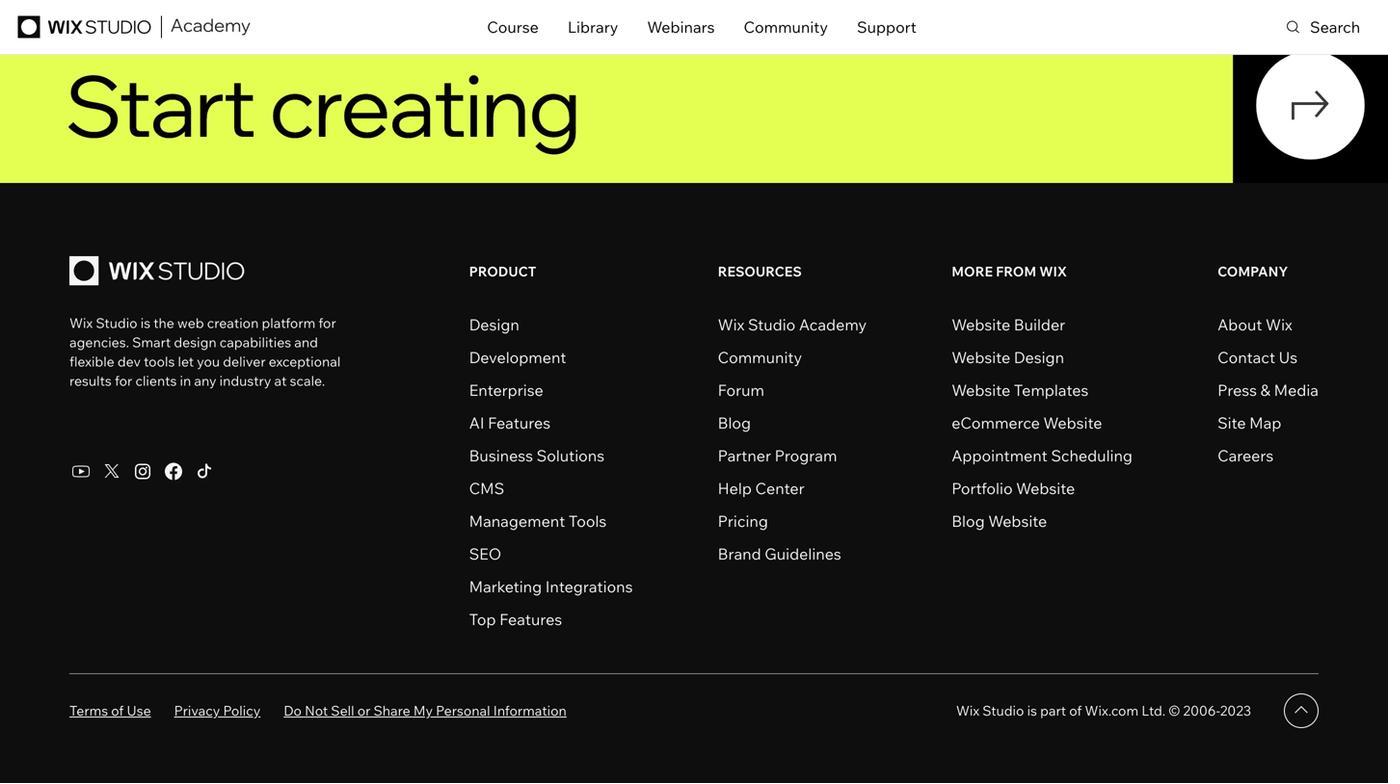 Task type: locate. For each thing, give the bounding box(es) containing it.
wix up community 'link'
[[718, 315, 745, 334]]

wix left part
[[956, 703, 980, 720]]

management tools
[[469, 512, 607, 531]]

0 horizontal spatial studio
[[96, 315, 138, 332]]

of right part
[[1070, 703, 1082, 720]]

builder
[[1014, 315, 1066, 334]]

sell
[[331, 703, 354, 720]]

about
[[1218, 315, 1263, 334]]

1 vertical spatial blog
[[952, 512, 985, 531]]

website
[[952, 315, 1011, 334], [952, 348, 1011, 367], [952, 381, 1011, 400], [1044, 414, 1103, 433], [1017, 479, 1075, 498], [989, 512, 1047, 531]]

portfolio website link
[[952, 472, 1075, 505]]

features down enterprise
[[488, 414, 551, 433]]

wix inside wix studio is the web creation platform for agencies. smart design capabilities and flexible dev tools let you deliver exceptional results for clients in any industry  at scale.
[[69, 315, 93, 332]]

share
[[374, 703, 410, 720]]

website builder
[[952, 315, 1066, 334]]

blog for blog website
[[952, 512, 985, 531]]

0 vertical spatial features
[[488, 414, 551, 433]]

templates
[[1014, 381, 1089, 400]]

0 horizontal spatial blog
[[718, 414, 751, 433]]

appointment scheduling link
[[952, 440, 1133, 472]]

use
[[127, 703, 151, 720]]

0 vertical spatial is
[[141, 315, 151, 332]]

1 vertical spatial is
[[1028, 703, 1038, 720]]

2 horizontal spatial studio
[[983, 703, 1025, 720]]

Search text field
[[1287, 0, 1389, 54]]

of left use
[[111, 703, 124, 720]]

studio inside wix studio is the web creation platform for agencies. smart design capabilities and flexible dev tools let you deliver exceptional results for clients in any industry  at scale.
[[96, 315, 138, 332]]

community
[[744, 17, 828, 37], [718, 348, 802, 367]]

is for the
[[141, 315, 151, 332]]

wix up agencies.
[[69, 315, 93, 332]]

1 horizontal spatial studio
[[748, 315, 796, 334]]

help center
[[718, 479, 805, 498]]

careers link
[[1218, 440, 1274, 472]]

do not sell or share my personal information link
[[284, 703, 567, 720]]

features down marketing integrations link
[[500, 610, 562, 630]]

portfolio website
[[952, 479, 1075, 498]]

1 vertical spatial features
[[500, 610, 562, 630]]

site map
[[1218, 414, 1282, 433]]

seo
[[469, 545, 502, 564]]

instagram image
[[131, 460, 154, 483]]

youtube image
[[69, 460, 93, 483]]

design down the 'builder'
[[1014, 348, 1065, 367]]

features inside top features link
[[500, 610, 562, 630]]

wix studio logo image
[[15, 16, 153, 38], [18, 16, 151, 38]]

studio up agencies.
[[96, 315, 138, 332]]

do not sell or share my personal information
[[284, 703, 567, 720]]

0 horizontal spatial of
[[111, 703, 124, 720]]

at
[[274, 373, 287, 389]]

guidelines
[[765, 545, 842, 564]]

wix studio logo, homepage image
[[69, 256, 251, 286]]

library
[[568, 17, 618, 37]]

blog for blog
[[718, 414, 751, 433]]

1 vertical spatial design
[[1014, 348, 1065, 367]]

1 vertical spatial community
[[718, 348, 802, 367]]

wix for wix studio is the web creation platform for agencies. smart design capabilities and flexible dev tools let you deliver exceptional results for clients in any industry  at scale.
[[69, 315, 93, 332]]

facebook image
[[162, 460, 185, 483]]

industry
[[220, 373, 271, 389]]

business
[[469, 446, 533, 466]]

0 vertical spatial community
[[744, 17, 828, 37]]

more
[[952, 263, 993, 280]]

is left the
[[141, 315, 151, 332]]

information
[[493, 703, 567, 720]]

1 horizontal spatial blog
[[952, 512, 985, 531]]

1 horizontal spatial for
[[319, 315, 336, 332]]

do
[[284, 703, 302, 720]]

is left part
[[1028, 703, 1038, 720]]

webinars
[[647, 17, 715, 37]]

seo link
[[469, 538, 502, 571]]

from
[[996, 263, 1037, 280]]

not
[[305, 703, 328, 720]]

enterprise link
[[469, 374, 544, 407]]

and
[[294, 334, 318, 351]]

blog down portfolio
[[952, 512, 985, 531]]

features inside the ai features link
[[488, 414, 551, 433]]

studio left part
[[983, 703, 1025, 720]]

smart
[[132, 334, 171, 351]]

about wix link
[[1218, 308, 1293, 341]]

dev
[[118, 353, 141, 370]]

studio for wix studio is part of wix.com ltd. © 2006-2023
[[983, 703, 1025, 720]]

design
[[469, 315, 520, 334], [1014, 348, 1065, 367]]

for down dev
[[115, 373, 132, 389]]

design
[[174, 334, 217, 351]]

studio up community 'link'
[[748, 315, 796, 334]]

careers
[[1218, 446, 1274, 466]]

0 horizontal spatial is
[[141, 315, 151, 332]]

agencies.
[[69, 334, 129, 351]]

1 vertical spatial for
[[115, 373, 132, 389]]

is inside wix studio is the web creation platform for agencies. smart design capabilities and flexible dev tools let you deliver exceptional results for clients in any industry  at scale.
[[141, 315, 151, 332]]

program
[[775, 446, 837, 466]]

wix studio academy logo image
[[170, 19, 252, 35], [171, 19, 250, 35]]

privacy
[[174, 703, 220, 720]]

resources
[[718, 263, 802, 280]]

deliver
[[223, 353, 266, 370]]

marketing integrations
[[469, 577, 633, 597]]

©
[[1169, 703, 1181, 720]]

press & media link
[[1218, 374, 1319, 407]]

1 horizontal spatial is
[[1028, 703, 1038, 720]]

development link
[[469, 341, 567, 374]]

contact
[[1218, 348, 1276, 367]]

blog down forum
[[718, 414, 751, 433]]

0 vertical spatial design
[[469, 315, 520, 334]]

contact us
[[1218, 348, 1298, 367]]

partner
[[718, 446, 771, 466]]

ai features link
[[469, 407, 551, 440]]

personal
[[436, 703, 490, 720]]

tools
[[569, 512, 607, 531]]

0 vertical spatial blog
[[718, 414, 751, 433]]

wix studio academy
[[718, 315, 867, 334]]

us
[[1279, 348, 1298, 367]]

blog inside "link"
[[952, 512, 985, 531]]

map
[[1250, 414, 1282, 433]]

product
[[469, 263, 537, 280]]

forum
[[718, 381, 765, 400]]

company
[[1218, 263, 1289, 280]]

2006-
[[1184, 703, 1221, 720]]

brand guidelines link
[[718, 538, 842, 571]]

terms
[[69, 703, 108, 720]]

course
[[487, 17, 539, 37]]

part
[[1041, 703, 1067, 720]]

top features link
[[469, 604, 562, 636]]

website down the portfolio website
[[989, 512, 1047, 531]]

design up development
[[469, 315, 520, 334]]

media
[[1274, 381, 1319, 400]]

for right platform
[[319, 315, 336, 332]]

website design link
[[952, 341, 1065, 374]]



Task type: vqa. For each thing, say whether or not it's contained in the screenshot.
Top
yes



Task type: describe. For each thing, give the bounding box(es) containing it.
center
[[756, 479, 805, 498]]

top
[[469, 610, 496, 630]]

portfolio
[[952, 479, 1013, 498]]

ai features
[[469, 414, 551, 433]]

1 horizontal spatial of
[[1070, 703, 1082, 720]]

2 wix studio academy logo image from the left
[[171, 19, 250, 35]]

any
[[194, 373, 216, 389]]

pricing
[[718, 512, 768, 531]]

management tools link
[[469, 505, 607, 538]]

appointment
[[952, 446, 1048, 466]]

partner program
[[718, 446, 837, 466]]

website inside "link"
[[989, 512, 1047, 531]]

site
[[1218, 414, 1246, 433]]

help
[[718, 479, 752, 498]]

ecommerce website
[[952, 414, 1103, 433]]

2 wix studio logo image from the left
[[18, 16, 151, 38]]

is for part
[[1028, 703, 1038, 720]]

tiktok image
[[193, 460, 216, 483]]

2023
[[1221, 703, 1252, 720]]

enterprise
[[469, 381, 544, 400]]

pricing link
[[718, 505, 768, 538]]

support link
[[857, 9, 917, 45]]

press
[[1218, 381, 1258, 400]]

scheduling
[[1051, 446, 1133, 466]]

blog website link
[[952, 505, 1047, 538]]

1 horizontal spatial design
[[1014, 348, 1065, 367]]

management
[[469, 512, 565, 531]]

web
[[177, 315, 204, 332]]

studio for wix studio is the web creation platform for agencies. smart design capabilities and flexible dev tools let you deliver exceptional results for clients in any industry  at scale.
[[96, 315, 138, 332]]

forum link
[[718, 374, 765, 407]]

the
[[154, 315, 174, 332]]

website down appointment scheduling on the right of page
[[1017, 479, 1075, 498]]

wix studio is part of wix.com ltd. © 2006-2023
[[956, 703, 1252, 720]]

exceptional
[[269, 353, 341, 370]]

wix for wix studio is part of wix.com ltd. © 2006-2023
[[956, 703, 980, 720]]

website builder link
[[952, 308, 1066, 341]]

website templates
[[952, 381, 1089, 400]]

capabilities
[[220, 334, 291, 351]]

marketing
[[469, 577, 542, 597]]

academy
[[799, 315, 867, 334]]

wix for wix studio academy
[[718, 315, 745, 334]]

ecommerce
[[952, 414, 1040, 433]]

website down 'website builder'
[[952, 348, 1011, 367]]

wix
[[1040, 263, 1067, 280]]

cms link
[[469, 472, 504, 505]]

0 vertical spatial for
[[319, 315, 336, 332]]

platform
[[262, 315, 316, 332]]

website up website design
[[952, 315, 1011, 334]]

blog link
[[718, 407, 751, 440]]

appointment scheduling
[[952, 446, 1133, 466]]

community inside more wix studio pages element
[[718, 348, 802, 367]]

back to top image
[[1289, 699, 1314, 724]]

wix studio is the web creation platform for agencies. smart design capabilities and flexible dev tools let you deliver exceptional results for clients in any industry  at scale.
[[69, 315, 341, 389]]

library link
[[568, 9, 618, 45]]

website design
[[952, 348, 1065, 367]]

wix studio academy link
[[718, 308, 867, 341]]

press & media
[[1218, 381, 1319, 400]]

more wix studio pages element
[[0, 183, 1389, 784]]

or
[[357, 703, 371, 720]]

business solutions
[[469, 446, 605, 466]]

in
[[180, 373, 191, 389]]

website templates link
[[952, 374, 1089, 407]]

0 horizontal spatial for
[[115, 373, 132, 389]]

features for ai features
[[488, 414, 551, 433]]

brand
[[718, 545, 761, 564]]

wix up us
[[1266, 315, 1293, 334]]

you
[[197, 353, 220, 370]]

design link
[[469, 308, 520, 341]]

twitter image
[[105, 465, 119, 479]]

more from wix
[[952, 263, 1067, 280]]

clients
[[135, 373, 177, 389]]

integrations
[[546, 577, 633, 597]]

solutions
[[537, 446, 605, 466]]

start creating
[[65, 52, 580, 158]]

website up scheduling at the right
[[1044, 414, 1103, 433]]

0 horizontal spatial design
[[469, 315, 520, 334]]

&
[[1261, 381, 1271, 400]]

policy
[[223, 703, 261, 720]]

1 wix studio academy logo image from the left
[[170, 19, 252, 35]]

let
[[178, 353, 194, 370]]

features for top features
[[500, 610, 562, 630]]

help center link
[[718, 472, 805, 505]]

ai
[[469, 414, 485, 433]]

studio for wix studio academy
[[748, 315, 796, 334]]

course link
[[487, 9, 539, 45]]

scale.
[[290, 373, 325, 389]]

marketing integrations link
[[469, 571, 633, 604]]

brand guidelines
[[718, 545, 842, 564]]

1 wix studio logo image from the left
[[15, 16, 153, 38]]

terms of use
[[69, 703, 151, 720]]

website up ecommerce
[[952, 381, 1011, 400]]

start
[[65, 52, 255, 158]]

creating
[[269, 52, 580, 158]]

support
[[857, 17, 917, 37]]



